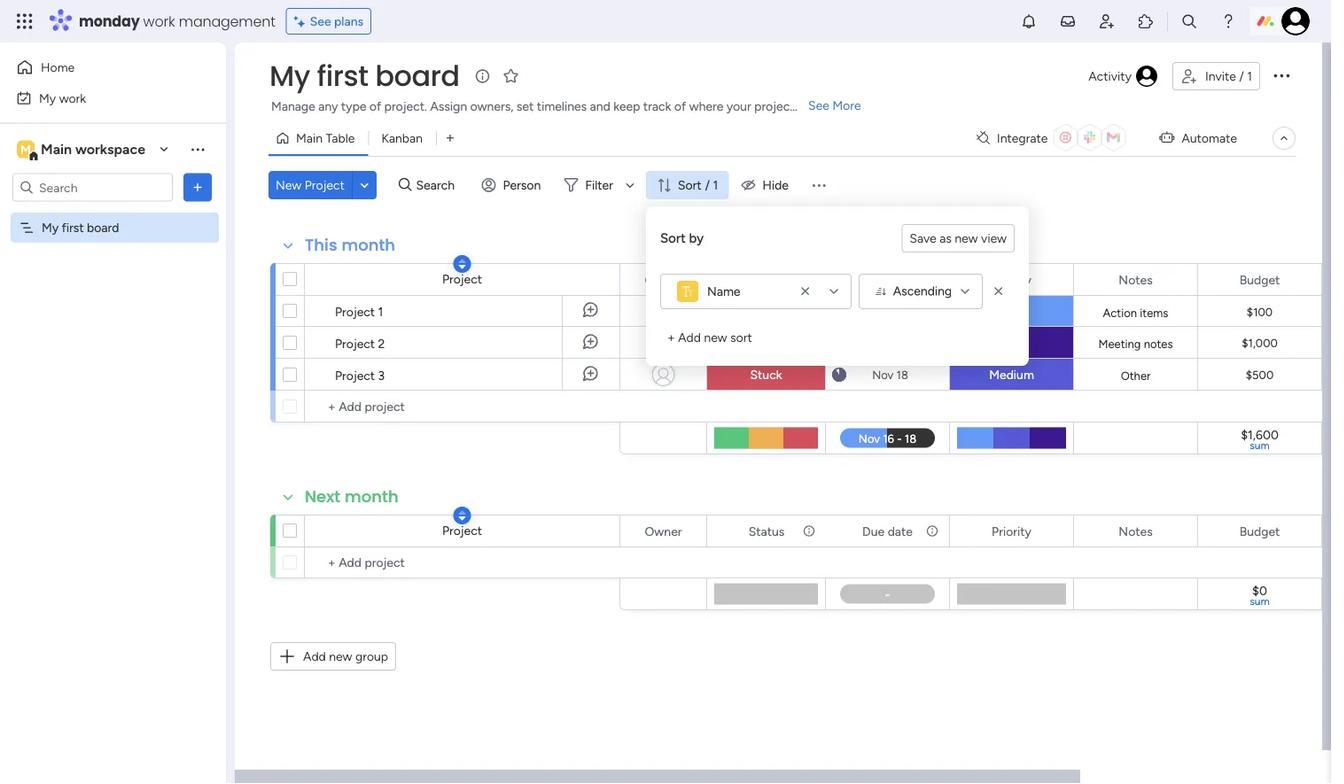 Task type: vqa. For each thing, say whether or not it's contained in the screenshot.
first the Due from the top of the page
yes



Task type: locate. For each thing, give the bounding box(es) containing it.
my down search in workspace field
[[42, 220, 59, 235]]

2 horizontal spatial 1
[[1247, 69, 1252, 84]]

0 vertical spatial owner field
[[640, 270, 686, 289]]

my down home
[[39, 90, 56, 105]]

Next month field
[[300, 486, 403, 509]]

workspace image
[[17, 140, 35, 159]]

/
[[1239, 69, 1244, 84], [705, 178, 710, 193]]

1 vertical spatial sort desc image
[[459, 510, 466, 522]]

1 horizontal spatial new
[[704, 330, 727, 345]]

budget up $0
[[1240, 524, 1280, 539]]

1 vertical spatial /
[[705, 178, 710, 193]]

1 horizontal spatial first
[[317, 56, 368, 96]]

1 vertical spatial due date
[[862, 524, 913, 539]]

board down search in workspace field
[[87, 220, 119, 235]]

1 budget from the top
[[1240, 272, 1280, 287]]

sort desc image down search field
[[459, 258, 466, 270]]

main inside button
[[296, 131, 323, 146]]

main right workspace image
[[41, 141, 72, 158]]

Budget field
[[1235, 270, 1284, 289], [1235, 522, 1284, 541]]

option
[[0, 212, 226, 215]]

person button
[[475, 171, 552, 199]]

0 vertical spatial month
[[342, 234, 395, 257]]

2 sum from the top
[[1250, 595, 1270, 608]]

notes
[[1144, 337, 1173, 351]]

see plans
[[310, 14, 363, 29]]

board up project.
[[375, 56, 460, 96]]

1 vertical spatial sort
[[660, 230, 686, 246]]

2 nov from the top
[[872, 368, 894, 382]]

0 vertical spatial new
[[955, 231, 978, 246]]

my first board up 'type'
[[269, 56, 460, 96]]

action
[[1103, 306, 1137, 320]]

Search field
[[412, 173, 465, 198]]

timelines
[[537, 99, 587, 114]]

of right track
[[674, 99, 686, 114]]

1 vertical spatial budget
[[1240, 524, 1280, 539]]

owners,
[[470, 99, 514, 114]]

1 horizontal spatial work
[[143, 11, 175, 31]]

2 notes from the top
[[1119, 524, 1153, 539]]

1 inside button
[[1247, 69, 1252, 84]]

invite / 1 button
[[1172, 62, 1260, 90]]

16
[[897, 305, 908, 319]]

sort left by
[[660, 230, 686, 246]]

2 owner field from the top
[[640, 522, 686, 541]]

1 right invite
[[1247, 69, 1252, 84]]

my
[[269, 56, 310, 96], [39, 90, 56, 105], [42, 220, 59, 235]]

angle down image
[[360, 179, 369, 192]]

date for second due date field from the bottom of the page
[[888, 272, 913, 287]]

sort desc image up + add project text box
[[459, 510, 466, 522]]

0 vertical spatial notes
[[1119, 272, 1153, 287]]

0 vertical spatial notes field
[[1114, 270, 1157, 289]]

0 horizontal spatial first
[[62, 220, 84, 235]]

monday work management
[[79, 11, 275, 31]]

sort up by
[[678, 178, 702, 193]]

/ inside button
[[1239, 69, 1244, 84]]

0 vertical spatial status field
[[744, 270, 789, 289]]

month right this at left
[[342, 234, 395, 257]]

2 priority from the top
[[992, 524, 1031, 539]]

2 of from the left
[[674, 99, 686, 114]]

v2 overdue deadline image
[[832, 304, 846, 320]]

0 vertical spatial see
[[310, 14, 331, 29]]

new
[[276, 178, 302, 193]]

select product image
[[16, 12, 34, 30]]

sum inside $1,600 sum
[[1250, 439, 1270, 452]]

0 horizontal spatial main
[[41, 141, 72, 158]]

Owner field
[[640, 270, 686, 289], [640, 522, 686, 541]]

month for next month
[[345, 486, 399, 508]]

v2 search image
[[399, 175, 412, 195]]

0 vertical spatial sum
[[1250, 439, 1270, 452]]

date
[[888, 272, 913, 287], [888, 524, 913, 539]]

1 vertical spatial notes field
[[1114, 522, 1157, 541]]

sum
[[1250, 439, 1270, 452], [1250, 595, 1270, 608]]

medium
[[989, 367, 1034, 382]]

nov
[[872, 305, 894, 319], [872, 368, 894, 382]]

1 vertical spatial priority field
[[987, 522, 1036, 541]]

see left plans
[[310, 14, 331, 29]]

1 status field from the top
[[744, 270, 789, 289]]

workspace options image
[[189, 140, 206, 158]]

+ add new sort
[[667, 330, 752, 345]]

1 vertical spatial first
[[62, 220, 84, 235]]

$1,000
[[1242, 336, 1278, 351]]

filter
[[585, 178, 613, 193]]

this
[[305, 234, 337, 257]]

1 vertical spatial due
[[862, 524, 885, 539]]

m
[[20, 142, 31, 157]]

of
[[369, 99, 381, 114], [674, 99, 686, 114]]

see more link
[[806, 97, 863, 114]]

new left group
[[329, 649, 352, 664]]

new for sort
[[704, 330, 727, 345]]

0 vertical spatial budget
[[1240, 272, 1280, 287]]

my inside 'list box'
[[42, 220, 59, 235]]

Search in workspace field
[[37, 177, 148, 198]]

1 horizontal spatial add
[[678, 330, 701, 345]]

2 vertical spatial 1
[[378, 304, 383, 319]]

nov for nov 18
[[872, 368, 894, 382]]

add left group
[[303, 649, 326, 664]]

main left table
[[296, 131, 323, 146]]

2 due date from the top
[[862, 524, 913, 539]]

1 horizontal spatial 1
[[713, 178, 718, 193]]

1 vertical spatial board
[[87, 220, 119, 235]]

arrow down image
[[619, 175, 641, 196]]

my first board down search in workspace field
[[42, 220, 119, 235]]

1 horizontal spatial see
[[808, 98, 829, 113]]

work down home
[[59, 90, 86, 105]]

1 vertical spatial add
[[303, 649, 326, 664]]

0 vertical spatial work
[[143, 11, 175, 31]]

0 vertical spatial due date field
[[858, 270, 917, 289]]

new for view
[[955, 231, 978, 246]]

see inside see plans button
[[310, 14, 331, 29]]

1 vertical spatial 1
[[713, 178, 718, 193]]

0 vertical spatial date
[[888, 272, 913, 287]]

+ Add project text field
[[314, 396, 611, 417]]

1 vertical spatial my first board
[[42, 220, 119, 235]]

0 vertical spatial priority field
[[987, 270, 1036, 289]]

budget field up $0
[[1235, 522, 1284, 541]]

items
[[1140, 306, 1168, 320]]

0 horizontal spatial board
[[87, 220, 119, 235]]

1 horizontal spatial of
[[674, 99, 686, 114]]

+
[[667, 330, 675, 345]]

0 horizontal spatial /
[[705, 178, 710, 193]]

0 vertical spatial budget field
[[1235, 270, 1284, 289]]

view
[[981, 231, 1007, 246]]

menu image
[[810, 176, 828, 194]]

save as new view
[[910, 231, 1007, 246]]

apps image
[[1137, 12, 1155, 30]]

0 vertical spatial add
[[678, 330, 701, 345]]

2
[[378, 336, 385, 351]]

first down search in workspace field
[[62, 220, 84, 235]]

1 priority from the top
[[992, 272, 1031, 287]]

1
[[1247, 69, 1252, 84], [713, 178, 718, 193], [378, 304, 383, 319]]

1 vertical spatial column information image
[[925, 524, 939, 538]]

0 horizontal spatial 1
[[378, 304, 383, 319]]

v2 sort ascending image
[[876, 285, 886, 298]]

add right +
[[678, 330, 701, 345]]

1 due from the top
[[862, 272, 885, 287]]

due for first due date field from the bottom of the page
[[862, 524, 885, 539]]

0 vertical spatial priority
[[992, 272, 1031, 287]]

my first board
[[269, 56, 460, 96], [42, 220, 119, 235]]

0 vertical spatial owner
[[645, 272, 682, 287]]

2 priority field from the top
[[987, 522, 1036, 541]]

Priority field
[[987, 270, 1036, 289], [987, 522, 1036, 541]]

table
[[326, 131, 355, 146]]

0 horizontal spatial my first board
[[42, 220, 119, 235]]

priority for second priority field from the bottom
[[992, 272, 1031, 287]]

1 horizontal spatial /
[[1239, 69, 1244, 84]]

0 horizontal spatial of
[[369, 99, 381, 114]]

1 owner from the top
[[645, 272, 682, 287]]

month inside 'this month' field
[[342, 234, 395, 257]]

new inside 'button'
[[704, 330, 727, 345]]

column information image
[[802, 273, 816, 287], [925, 524, 939, 538]]

sort by
[[660, 230, 704, 246]]

1 vertical spatial see
[[808, 98, 829, 113]]

1 sort desc image from the top
[[459, 258, 466, 270]]

owner field for this month
[[640, 270, 686, 289]]

1 vertical spatial nov
[[872, 368, 894, 382]]

nov for nov 16
[[872, 305, 894, 319]]

notes
[[1119, 272, 1153, 287], [1119, 524, 1153, 539]]

save as new view button
[[902, 224, 1015, 253]]

status
[[749, 272, 785, 287], [749, 524, 785, 539]]

due date
[[862, 272, 913, 287], [862, 524, 913, 539]]

2 date from the top
[[888, 524, 913, 539]]

1 horizontal spatial column information image
[[925, 273, 939, 287]]

ascending
[[893, 284, 952, 299]]

month for this month
[[342, 234, 395, 257]]

nov left the 16
[[872, 305, 894, 319]]

project
[[305, 178, 345, 193], [442, 272, 482, 287], [335, 304, 375, 319], [335, 336, 375, 351], [335, 368, 375, 383], [442, 523, 482, 538]]

due
[[862, 272, 885, 287], [862, 524, 885, 539]]

1 vertical spatial priority
[[992, 524, 1031, 539]]

0 horizontal spatial work
[[59, 90, 86, 105]]

john smith image
[[1281, 7, 1310, 35]]

search everything image
[[1180, 12, 1198, 30]]

inbox image
[[1059, 12, 1077, 30]]

month inside next month field
[[345, 486, 399, 508]]

of right 'type'
[[369, 99, 381, 114]]

main inside workspace selection element
[[41, 141, 72, 158]]

1 vertical spatial date
[[888, 524, 913, 539]]

main
[[296, 131, 323, 146], [41, 141, 72, 158]]

see left more
[[808, 98, 829, 113]]

0 vertical spatial due date
[[862, 272, 913, 287]]

$0
[[1252, 583, 1267, 598]]

Status field
[[744, 270, 789, 289], [744, 522, 789, 541]]

2 due from the top
[[862, 524, 885, 539]]

see
[[310, 14, 331, 29], [808, 98, 829, 113]]

1 for sort / 1
[[713, 178, 718, 193]]

/ for invite
[[1239, 69, 1244, 84]]

1 vertical spatial due date field
[[858, 522, 917, 541]]

/ right invite
[[1239, 69, 1244, 84]]

1 vertical spatial owner field
[[640, 522, 686, 541]]

column information image
[[925, 273, 939, 287], [802, 524, 816, 538]]

2 owner from the top
[[645, 524, 682, 539]]

priority for first priority field from the bottom
[[992, 524, 1031, 539]]

new left the sort
[[704, 330, 727, 345]]

1 date from the top
[[888, 272, 913, 287]]

dapulse integrations image
[[977, 132, 990, 145]]

work
[[143, 11, 175, 31], [59, 90, 86, 105]]

new right as
[[955, 231, 978, 246]]

1 horizontal spatial column information image
[[925, 524, 939, 538]]

0 horizontal spatial see
[[310, 14, 331, 29]]

0 vertical spatial column information image
[[802, 273, 816, 287]]

meeting
[[1098, 337, 1141, 351]]

first inside my first board 'list box'
[[62, 220, 84, 235]]

0 vertical spatial sort
[[678, 178, 702, 193]]

budget for second budget field from the top of the page
[[1240, 524, 1280, 539]]

manage
[[271, 99, 315, 114]]

1 owner field from the top
[[640, 270, 686, 289]]

owner
[[645, 272, 682, 287], [645, 524, 682, 539]]

1 horizontal spatial main
[[296, 131, 323, 146]]

filter button
[[557, 171, 641, 199]]

/ left hide "popup button"
[[705, 178, 710, 193]]

1 vertical spatial new
[[704, 330, 727, 345]]

first up 'type'
[[317, 56, 368, 96]]

more
[[832, 98, 861, 113]]

due for second due date field from the bottom of the page
[[862, 272, 885, 287]]

0 horizontal spatial new
[[329, 649, 352, 664]]

1 status from the top
[[749, 272, 785, 287]]

0 vertical spatial /
[[1239, 69, 1244, 84]]

1 left hide "popup button"
[[713, 178, 718, 193]]

sort for sort by
[[660, 230, 686, 246]]

month right next
[[345, 486, 399, 508]]

Due date field
[[858, 270, 917, 289], [858, 522, 917, 541]]

Notes field
[[1114, 270, 1157, 289], [1114, 522, 1157, 541]]

0 vertical spatial nov
[[872, 305, 894, 319]]

0 vertical spatial first
[[317, 56, 368, 96]]

0 horizontal spatial add
[[303, 649, 326, 664]]

invite members image
[[1098, 12, 1116, 30]]

my up 'manage'
[[269, 56, 310, 96]]

project 3
[[335, 368, 385, 383]]

sort / 1
[[678, 178, 718, 193]]

add inside button
[[303, 649, 326, 664]]

1 vertical spatial column information image
[[802, 524, 816, 538]]

work for monday
[[143, 11, 175, 31]]

new
[[955, 231, 978, 246], [704, 330, 727, 345], [329, 649, 352, 664]]

2 horizontal spatial new
[[955, 231, 978, 246]]

keep
[[613, 99, 640, 114]]

0 vertical spatial due
[[862, 272, 885, 287]]

sort desc image
[[459, 258, 466, 270], [459, 510, 466, 522]]

2 sort desc image from the top
[[459, 510, 466, 522]]

notes for second notes field from the bottom of the page
[[1119, 272, 1153, 287]]

My first board field
[[265, 56, 464, 96]]

budget up $100
[[1240, 272, 1280, 287]]

0 vertical spatial 1
[[1247, 69, 1252, 84]]

$1,600
[[1241, 427, 1279, 442]]

remove sort image
[[990, 283, 1008, 300]]

1 vertical spatial month
[[345, 486, 399, 508]]

0 horizontal spatial column information image
[[802, 524, 816, 538]]

1 vertical spatial status field
[[744, 522, 789, 541]]

1 vertical spatial sum
[[1250, 595, 1270, 608]]

1 up 2
[[378, 304, 383, 319]]

2 vertical spatial new
[[329, 649, 352, 664]]

1 vertical spatial status
[[749, 524, 785, 539]]

1 nov from the top
[[872, 305, 894, 319]]

0 vertical spatial sort desc image
[[459, 258, 466, 270]]

1 vertical spatial notes
[[1119, 524, 1153, 539]]

nov 18
[[872, 368, 908, 382]]

1 horizontal spatial board
[[375, 56, 460, 96]]

work right "monday"
[[143, 11, 175, 31]]

work for my
[[59, 90, 86, 105]]

automate
[[1182, 131, 1237, 146]]

0 horizontal spatial column information image
[[802, 273, 816, 287]]

budget field up $100
[[1235, 270, 1284, 289]]

see inside see more link
[[808, 98, 829, 113]]

work inside button
[[59, 90, 86, 105]]

2 due date field from the top
[[858, 522, 917, 541]]

2 budget from the top
[[1240, 524, 1280, 539]]

first
[[317, 56, 368, 96], [62, 220, 84, 235]]

3
[[378, 368, 385, 383]]

autopilot image
[[1160, 126, 1175, 149]]

1 sum from the top
[[1250, 439, 1270, 452]]

monday
[[79, 11, 140, 31]]

nov left 18
[[872, 368, 894, 382]]

1 horizontal spatial my first board
[[269, 56, 460, 96]]

budget
[[1240, 272, 1280, 287], [1240, 524, 1280, 539]]

1 notes from the top
[[1119, 272, 1153, 287]]

0 vertical spatial status
[[749, 272, 785, 287]]

1 vertical spatial owner
[[645, 524, 682, 539]]

1 vertical spatial budget field
[[1235, 522, 1284, 541]]

next month
[[305, 486, 399, 508]]

month
[[342, 234, 395, 257], [345, 486, 399, 508]]

your
[[727, 99, 751, 114]]

1 due date from the top
[[862, 272, 913, 287]]

my inside button
[[39, 90, 56, 105]]

1 vertical spatial work
[[59, 90, 86, 105]]



Task type: describe. For each thing, give the bounding box(es) containing it.
my work
[[39, 90, 86, 105]]

0 vertical spatial column information image
[[925, 273, 939, 287]]

notes for 1st notes field from the bottom
[[1119, 524, 1153, 539]]

nov 16
[[872, 305, 908, 319]]

sum for $0
[[1250, 595, 1270, 608]]

sort desc image for this month
[[459, 258, 466, 270]]

see more
[[808, 98, 861, 113]]

18
[[896, 368, 908, 382]]

save
[[910, 231, 937, 246]]

add to favorites image
[[502, 67, 520, 85]]

project
[[754, 99, 795, 114]]

2 status from the top
[[749, 524, 785, 539]]

sum for $1,600
[[1250, 439, 1270, 452]]

working on it
[[729, 304, 803, 319]]

$100
[[1247, 305, 1273, 319]]

1 budget field from the top
[[1235, 270, 1284, 289]]

options image
[[1271, 64, 1292, 86]]

board inside 'list box'
[[87, 220, 119, 235]]

track
[[643, 99, 671, 114]]

stuck
[[750, 367, 782, 382]]

home
[[41, 60, 75, 75]]

person
[[503, 178, 541, 193]]

1 due date field from the top
[[858, 270, 917, 289]]

it
[[795, 304, 803, 319]]

action items
[[1103, 306, 1168, 320]]

activity
[[1089, 69, 1132, 84]]

sort
[[730, 330, 752, 345]]

invite / 1
[[1205, 69, 1252, 84]]

main for main table
[[296, 131, 323, 146]]

my first board list box
[[0, 209, 226, 482]]

help image
[[1219, 12, 1237, 30]]

hide button
[[734, 171, 799, 199]]

workspace selection element
[[17, 139, 148, 162]]

$500
[[1246, 368, 1274, 382]]

type
[[341, 99, 366, 114]]

next
[[305, 486, 340, 508]]

my work button
[[11, 84, 191, 112]]

main table button
[[269, 124, 368, 152]]

this month
[[305, 234, 395, 257]]

and
[[590, 99, 610, 114]]

add view image
[[447, 132, 454, 145]]

0 vertical spatial board
[[375, 56, 460, 96]]

invite
[[1205, 69, 1236, 84]]

notifications image
[[1020, 12, 1038, 30]]

assign
[[430, 99, 467, 114]]

due date for second due date field from the bottom of the page
[[862, 272, 913, 287]]

meeting notes
[[1098, 337, 1173, 351]]

new project button
[[269, 171, 352, 199]]

2 notes field from the top
[[1114, 522, 1157, 541]]

kanban
[[381, 131, 423, 146]]

integrate
[[997, 131, 1048, 146]]

1 notes field from the top
[[1114, 270, 1157, 289]]

+ Add project text field
[[314, 552, 611, 573]]

stands.
[[798, 99, 837, 114]]

hide
[[762, 178, 789, 193]]

name
[[707, 284, 740, 299]]

main for main workspace
[[41, 141, 72, 158]]

workspace
[[75, 141, 145, 158]]

budget for 2nd budget field from the bottom
[[1240, 272, 1280, 287]]

/ for sort
[[705, 178, 710, 193]]

0 vertical spatial my first board
[[269, 56, 460, 96]]

owner for this month
[[645, 272, 682, 287]]

due date for first due date field from the bottom of the page
[[862, 524, 913, 539]]

home button
[[11, 53, 191, 82]]

by
[[689, 230, 704, 246]]

on
[[778, 304, 792, 319]]

add new group button
[[270, 643, 396, 671]]

add inside 'button'
[[678, 330, 701, 345]]

manage any type of project. assign owners, set timelines and keep track of where your project stands.
[[271, 99, 837, 114]]

2 status field from the top
[[744, 522, 789, 541]]

project inside button
[[305, 178, 345, 193]]

owner field for next month
[[640, 522, 686, 541]]

$0 sum
[[1250, 583, 1270, 608]]

other
[[1121, 369, 1151, 383]]

collapse board header image
[[1277, 131, 1291, 145]]

This month field
[[300, 234, 400, 257]]

where
[[689, 99, 724, 114]]

options image
[[189, 179, 206, 196]]

working
[[729, 304, 775, 319]]

main table
[[296, 131, 355, 146]]

management
[[179, 11, 275, 31]]

show board description image
[[472, 67, 493, 85]]

add new group
[[303, 649, 388, 664]]

group
[[355, 649, 388, 664]]

plans
[[334, 14, 363, 29]]

date for first due date field from the bottom of the page
[[888, 524, 913, 539]]

2 budget field from the top
[[1235, 522, 1284, 541]]

1 of from the left
[[369, 99, 381, 114]]

main workspace
[[41, 141, 145, 158]]

owner for next month
[[645, 524, 682, 539]]

kanban button
[[368, 124, 436, 152]]

sort desc image for next month
[[459, 510, 466, 522]]

project.
[[384, 99, 427, 114]]

1 for invite / 1
[[1247, 69, 1252, 84]]

see for see plans
[[310, 14, 331, 29]]

see plans button
[[286, 8, 371, 35]]

set
[[517, 99, 534, 114]]

my first board inside 'list box'
[[42, 220, 119, 235]]

new project
[[276, 178, 345, 193]]

1 priority field from the top
[[987, 270, 1036, 289]]

as
[[940, 231, 952, 246]]

see for see more
[[808, 98, 829, 113]]

project 2
[[335, 336, 385, 351]]

activity button
[[1081, 62, 1165, 90]]

project 1
[[335, 304, 383, 319]]

any
[[318, 99, 338, 114]]

$1,600 sum
[[1241, 427, 1279, 452]]

sort for sort / 1
[[678, 178, 702, 193]]

done
[[751, 335, 781, 351]]



